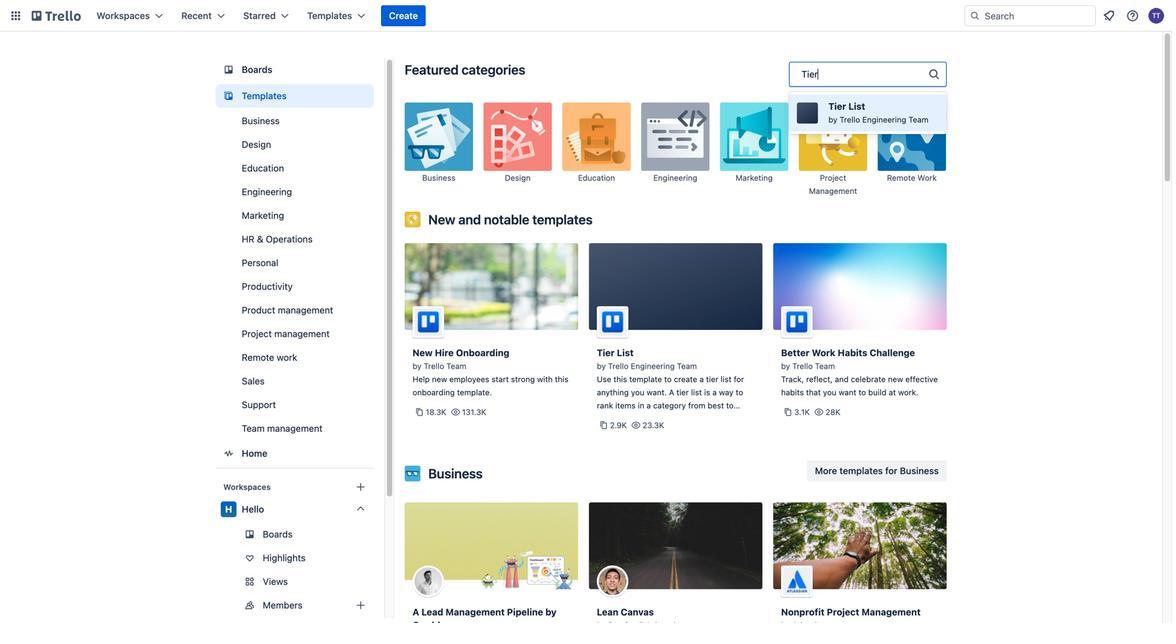 Task type: describe. For each thing, give the bounding box(es) containing it.
and inside better work habits challenge by trello team track, reflect, and celebrate new effective habits that you want to build at work.
[[835, 375, 849, 384]]

members
[[263, 600, 303, 611]]

product
[[242, 305, 276, 316]]

0 vertical spatial a
[[700, 375, 704, 384]]

0 horizontal spatial remote work link
[[216, 347, 374, 368]]

support link
[[216, 394, 374, 415]]

28k
[[826, 408, 841, 417]]

template.
[[457, 388, 492, 397]]

0 vertical spatial and
[[459, 212, 481, 227]]

starred
[[243, 10, 276, 21]]

dishes,
[[650, 427, 677, 437]]

workspaces inside popup button
[[97, 10, 150, 21]]

in
[[638, 401, 645, 410]]

back to home image
[[32, 5, 81, 26]]

productivity
[[242, 281, 293, 292]]

trello inside "new hire onboarding by trello team help new employees start strong with this onboarding template."
[[424, 362, 445, 371]]

trello team image
[[782, 306, 813, 338]]

management down support link
[[267, 423, 323, 434]]

h
[[225, 504, 232, 515]]

template
[[630, 375, 662, 384]]

1 business icon image from the top
[[405, 103, 473, 171]]

by inside better work habits challenge by trello team track, reflect, and celebrate new effective habits that you want to build at work.
[[782, 362, 791, 371]]

for inside tier list by trello engineering team use this template to create a tier list for anything you want. a tier list is a way to rank items in a category from best to worst. this could be: best nba players, goat'd pasta dishes, and tastiest fast food joints.
[[734, 375, 745, 384]]

nba
[[695, 414, 712, 423]]

team management
[[242, 423, 323, 434]]

highlights
[[263, 553, 306, 563]]

to inside better work habits challenge by trello team track, reflect, and celebrate new effective habits that you want to build at work.
[[859, 388, 867, 397]]

create button
[[381, 5, 426, 26]]

hire
[[435, 347, 454, 358]]

crmble
[[413, 620, 446, 623]]

by inside "new hire onboarding by trello team help new employees start strong with this onboarding template."
[[413, 362, 422, 371]]

joints.
[[616, 440, 639, 450]]

notable
[[484, 212, 530, 227]]

primary element
[[0, 0, 1173, 32]]

this inside tier list by trello engineering team use this template to create a tier list for anything you want. a tier list is a way to rank items in a category from best to worst. this could be: best nba players, goat'd pasta dishes, and tastiest fast food joints.
[[614, 375, 628, 384]]

to right way
[[736, 388, 744, 397]]

templates inside templates dropdown button
[[307, 10, 352, 21]]

members link
[[216, 595, 387, 616]]

productivity link
[[216, 276, 374, 297]]

work
[[812, 347, 836, 358]]

fast
[[725, 427, 739, 437]]

pipeline
[[507, 607, 543, 618]]

pasta
[[628, 427, 648, 437]]

to up players,
[[727, 401, 734, 410]]

boards link for home
[[216, 58, 374, 82]]

marketing icon image
[[721, 103, 789, 171]]

1 horizontal spatial workspaces
[[224, 483, 271, 492]]

education icon image
[[563, 103, 631, 171]]

product management
[[242, 305, 333, 316]]

support
[[242, 399, 276, 410]]

tier list by trello engineering team use this template to create a tier list for anything you want. a tier list is a way to rank items in a category from best to worst. this could be: best nba players, goat'd pasta dishes, and tastiest fast food joints.
[[597, 347, 745, 450]]

use
[[597, 375, 612, 384]]

sales link
[[216, 371, 374, 392]]

team for tier list by trello engineering team use this template to create a tier list for anything you want. a tier list is a way to rank items in a category from best to worst. this could be: best nba players, goat'd pasta dishes, and tastiest fast food joints.
[[677, 362, 697, 371]]

a inside a lead management pipeline by crmble
[[413, 607, 420, 618]]

more templates for business
[[815, 465, 939, 476]]

create
[[389, 10, 418, 21]]

hr & operations
[[242, 234, 313, 245]]

design link for rightmost the remote work link
[[484, 103, 552, 197]]

1 horizontal spatial design
[[505, 173, 531, 182]]

food
[[597, 440, 614, 450]]

management down product management link
[[274, 328, 330, 339]]

this inside "new hire onboarding by trello team help new employees start strong with this onboarding template."
[[555, 375, 569, 384]]

sales
[[242, 376, 265, 387]]

trello engineering team image
[[597, 306, 629, 338]]

list for tier list by trello engineering team
[[849, 101, 866, 112]]

more templates for business button
[[808, 461, 947, 482]]

1 vertical spatial remote
[[242, 352, 274, 363]]

management for lead
[[446, 607, 505, 618]]

trello inside better work habits challenge by trello team track, reflect, and celebrate new effective habits that you want to build at work.
[[793, 362, 813, 371]]

23.3k
[[643, 421, 665, 430]]

syarfandi achmad image
[[597, 566, 629, 597]]

0 vertical spatial list
[[721, 375, 732, 384]]

0 horizontal spatial project management link
[[216, 323, 374, 344]]

templates link
[[216, 84, 374, 108]]

business inside more templates for business 'button'
[[900, 465, 939, 476]]

1 horizontal spatial work
[[918, 173, 937, 182]]

onboarding
[[413, 388, 455, 397]]

1 horizontal spatial education
[[578, 173, 615, 182]]

home image
[[221, 446, 237, 462]]

recent
[[181, 10, 212, 21]]

boards for views
[[263, 529, 293, 540]]

canvas
[[621, 607, 654, 618]]

home link
[[216, 442, 374, 465]]

this
[[622, 414, 638, 423]]

0 vertical spatial project management link
[[799, 103, 868, 197]]

lean canvas
[[597, 607, 654, 618]]

better
[[782, 347, 810, 358]]

new inside "new hire onboarding by trello team help new employees start strong with this onboarding template."
[[432, 375, 447, 384]]

build
[[869, 388, 887, 397]]

team for new hire onboarding by trello team help new employees start strong with this onboarding template.
[[447, 362, 467, 371]]

0 vertical spatial project
[[820, 173, 847, 182]]

trello team image
[[413, 306, 444, 338]]

tastiest
[[695, 427, 723, 437]]

new for new hire onboarding by trello team help new employees start strong with this onboarding template.
[[413, 347, 433, 358]]

new inside better work habits challenge by trello team track, reflect, and celebrate new effective habits that you want to build at work.
[[889, 375, 904, 384]]

items
[[616, 401, 636, 410]]

with
[[537, 375, 553, 384]]

from
[[689, 401, 706, 410]]

1 vertical spatial tier
[[677, 388, 689, 397]]

0 horizontal spatial templates
[[533, 212, 593, 227]]

rank
[[597, 401, 614, 410]]

1 horizontal spatial remote work
[[888, 173, 937, 182]]

0 horizontal spatial a
[[647, 401, 651, 410]]

team management link
[[216, 418, 374, 439]]

habits
[[782, 388, 804, 397]]

strong
[[511, 375, 535, 384]]

terry turtle (terryturtle) image
[[1149, 8, 1165, 24]]

could
[[640, 414, 661, 423]]

open information menu image
[[1127, 9, 1140, 22]]

featured
[[405, 62, 459, 77]]

toni, founder @ crmble image
[[413, 566, 444, 597]]

workspaces button
[[89, 5, 171, 26]]

effective
[[906, 375, 938, 384]]

engineering icon image
[[642, 103, 710, 171]]

0 horizontal spatial design
[[242, 139, 271, 150]]

at
[[889, 388, 897, 397]]

0 horizontal spatial education
[[242, 163, 284, 174]]

2 forward image from the top
[[371, 598, 387, 613]]

worst.
[[597, 414, 620, 423]]

and inside tier list by trello engineering team use this template to create a tier list for anything you want. a tier list is a way to rank items in a category from best to worst. this could be: best nba players, goat'd pasta dishes, and tastiest fast food joints.
[[679, 427, 693, 437]]

nonprofit project management link
[[774, 503, 947, 623]]

templates inside more templates for business 'button'
[[840, 465, 883, 476]]

education link for engineering "link" related to marketing link for personal link
[[216, 158, 374, 179]]

tier for tier list by trello engineering team use this template to create a tier list for anything you want. a tier list is a way to rank items in a category from best to worst. this could be: best nba players, goat'd pasta dishes, and tastiest fast food joints.
[[597, 347, 615, 358]]

reflect,
[[807, 375, 833, 384]]

lead
[[422, 607, 444, 618]]

new hire onboarding by trello team help new employees start strong with this onboarding template.
[[413, 347, 569, 397]]

habits
[[838, 347, 868, 358]]

you inside tier list by trello engineering team use this template to create a tier list for anything you want. a tier list is a way to rank items in a category from best to worst. this could be: best nba players, goat'd pasta dishes, and tastiest fast food joints.
[[631, 388, 645, 397]]

business link for rightmost the remote work link's design link
[[405, 103, 473, 197]]

atlassian image
[[782, 566, 813, 597]]

project management icon image
[[799, 103, 868, 171]]

1 horizontal spatial remote work link
[[878, 103, 947, 197]]

views link
[[216, 571, 387, 592]]



Task type: locate. For each thing, give the bounding box(es) containing it.
project down product
[[242, 328, 272, 339]]

by inside tier list by trello engineering team
[[829, 115, 838, 124]]

1 vertical spatial marketing
[[242, 210, 284, 221]]

0 horizontal spatial list
[[691, 388, 702, 397]]

1 horizontal spatial templates
[[840, 465, 883, 476]]

0 horizontal spatial work
[[277, 352, 297, 363]]

best
[[708, 401, 724, 410], [677, 414, 693, 423]]

employees
[[450, 375, 490, 384]]

2 horizontal spatial a
[[713, 388, 717, 397]]

2 new from the left
[[889, 375, 904, 384]]

0 vertical spatial remote work
[[888, 173, 937, 182]]

list inside tier list by trello engineering team use this template to create a tier list for anything you want. a tier list is a way to rank items in a category from best to worst. this could be: best nba players, goat'd pasta dishes, and tastiest fast food joints.
[[617, 347, 634, 358]]

2.9k
[[610, 421, 627, 430]]

design
[[242, 139, 271, 150], [505, 173, 531, 182]]

workspaces
[[97, 10, 150, 21], [224, 483, 271, 492]]

boards link
[[216, 58, 374, 82], [216, 524, 374, 545]]

way
[[719, 388, 734, 397]]

None text field
[[802, 68, 820, 81]]

board image
[[221, 62, 237, 78]]

this right with
[[555, 375, 569, 384]]

1 vertical spatial templates
[[840, 465, 883, 476]]

0 vertical spatial best
[[708, 401, 724, 410]]

1 horizontal spatial tier
[[707, 375, 719, 384]]

trello inside tier list by trello engineering team use this template to create a tier list for anything you want. a tier list is a way to rank items in a category from best to worst. this could be: best nba players, goat'd pasta dishes, and tastiest fast food joints.
[[608, 362, 629, 371]]

trello left remote work icon
[[840, 115, 861, 124]]

templates right starred popup button
[[307, 10, 352, 21]]

remote work icon image
[[878, 103, 947, 171]]

0 horizontal spatial design link
[[216, 134, 374, 155]]

for right more
[[886, 465, 898, 476]]

1 vertical spatial work
[[277, 352, 297, 363]]

start
[[492, 375, 509, 384]]

1 horizontal spatial a
[[700, 375, 704, 384]]

boards link up templates link
[[216, 58, 374, 82]]

project management down 'project management icon' at the top of page
[[809, 173, 858, 196]]

personal link
[[216, 252, 374, 273]]

best right be:
[[677, 414, 693, 423]]

tier list by trello engineering team
[[829, 101, 929, 124]]

design link for personal link
[[216, 134, 374, 155]]

1 vertical spatial project
[[242, 328, 272, 339]]

work down remote work icon
[[918, 173, 937, 182]]

&
[[257, 234, 264, 245]]

to down celebrate
[[859, 388, 867, 397]]

you up 'in'
[[631, 388, 645, 397]]

more
[[815, 465, 838, 476]]

is
[[705, 388, 711, 397]]

recent button
[[174, 5, 233, 26]]

marketing link for rightmost the remote work link
[[721, 103, 789, 197]]

1 boards link from the top
[[216, 58, 374, 82]]

best down is on the bottom right
[[708, 401, 724, 410]]

0 horizontal spatial engineering link
[[216, 181, 374, 202]]

0 vertical spatial tier
[[829, 101, 847, 112]]

new left hire
[[413, 347, 433, 358]]

by inside tier list by trello engineering team use this template to create a tier list for anything you want. a tier list is a way to rank items in a category from best to worst. this could be: best nba players, goat'd pasta dishes, and tastiest fast food joints.
[[597, 362, 606, 371]]

management for project
[[862, 607, 921, 618]]

0 vertical spatial tier
[[707, 375, 719, 384]]

team inside "new hire onboarding by trello team help new employees start strong with this onboarding template."
[[447, 362, 467, 371]]

search image
[[970, 11, 981, 21]]

hr
[[242, 234, 255, 245]]

project management down product management
[[242, 328, 330, 339]]

0 horizontal spatial education link
[[216, 158, 374, 179]]

project right nonprofit
[[827, 607, 860, 618]]

0 vertical spatial for
[[734, 375, 745, 384]]

tier down create
[[677, 388, 689, 397]]

new up onboarding
[[432, 375, 447, 384]]

1 horizontal spatial project management link
[[799, 103, 868, 197]]

none field containing tier list
[[790, 62, 947, 134]]

0 horizontal spatial you
[[631, 388, 645, 397]]

boards link up highlights link
[[216, 524, 374, 545]]

list up way
[[721, 375, 732, 384]]

2 horizontal spatial and
[[835, 375, 849, 384]]

2 vertical spatial project
[[827, 607, 860, 618]]

list for tier list by trello engineering team use this template to create a tier list for anything you want. a tier list is a way to rank items in a category from best to worst. this could be: best nba players, goat'd pasta dishes, and tastiest fast food joints.
[[617, 347, 634, 358]]

design down templates link
[[242, 139, 271, 150]]

management down 'project management icon' at the top of page
[[809, 186, 858, 196]]

1 management from the left
[[446, 607, 505, 618]]

remote work down remote work icon
[[888, 173, 937, 182]]

work.
[[899, 388, 919, 397]]

1 horizontal spatial you
[[824, 388, 837, 397]]

a lead management pipeline by crmble link
[[405, 503, 579, 623]]

1 new from the left
[[432, 375, 447, 384]]

0 vertical spatial new
[[429, 212, 456, 227]]

lean canvas link
[[589, 503, 763, 623]]

be:
[[663, 414, 675, 423]]

a
[[669, 388, 675, 397], [413, 607, 420, 618]]

1 you from the left
[[631, 388, 645, 397]]

0 horizontal spatial business link
[[216, 110, 374, 131]]

a lead management pipeline by crmble
[[413, 607, 557, 623]]

that
[[807, 388, 821, 397]]

product management link
[[216, 300, 374, 321]]

remote down remote work icon
[[888, 173, 916, 182]]

for inside 'button'
[[886, 465, 898, 476]]

2 you from the left
[[824, 388, 837, 397]]

0 vertical spatial marketing
[[736, 173, 773, 182]]

forward image
[[371, 574, 387, 590], [371, 598, 387, 613]]

engineering inside tier list by trello engineering team
[[863, 115, 907, 124]]

2 this from the left
[[614, 375, 628, 384]]

team inside tier list by trello engineering team use this template to create a tier list for anything you want. a tier list is a way to rank items in a category from best to worst. this could be: best nba players, goat'd pasta dishes, and tastiest fast food joints.
[[677, 362, 697, 371]]

templates inside templates link
[[242, 90, 287, 101]]

list down trello engineering team icon
[[617, 347, 634, 358]]

new and notable templates
[[429, 212, 593, 227]]

you inside better work habits challenge by trello team track, reflect, and celebrate new effective habits that you want to build at work.
[[824, 388, 837, 397]]

1 vertical spatial forward image
[[371, 598, 387, 613]]

business icon image
[[405, 103, 473, 171], [405, 466, 421, 482]]

1 horizontal spatial new
[[889, 375, 904, 384]]

team inside tier list by trello engineering team
[[909, 115, 929, 124]]

18.3k
[[426, 408, 447, 417]]

design icon image
[[484, 103, 552, 171]]

want.
[[647, 388, 667, 397]]

forward image inside views link
[[371, 574, 387, 590]]

nonprofit
[[782, 607, 825, 618]]

list inside tier list by trello engineering team
[[849, 101, 866, 112]]

and up want
[[835, 375, 849, 384]]

1 horizontal spatial tier
[[829, 101, 847, 112]]

0 vertical spatial work
[[918, 173, 937, 182]]

a
[[700, 375, 704, 384], [713, 388, 717, 397], [647, 401, 651, 410]]

0 horizontal spatial marketing link
[[216, 205, 374, 226]]

a right is on the bottom right
[[713, 388, 717, 397]]

0 horizontal spatial management
[[446, 607, 505, 618]]

boards
[[242, 64, 273, 75], [263, 529, 293, 540]]

boards link for views
[[216, 524, 374, 545]]

1 horizontal spatial design link
[[484, 103, 552, 197]]

new
[[429, 212, 456, 227], [413, 347, 433, 358]]

help
[[413, 375, 430, 384]]

1 vertical spatial remote work
[[242, 352, 297, 363]]

a inside tier list by trello engineering team use this template to create a tier list for anything you want. a tier list is a way to rank items in a category from best to worst. this could be: best nba players, goat'd pasta dishes, and tastiest fast food joints.
[[669, 388, 675, 397]]

new left 'notable'
[[429, 212, 456, 227]]

templates right template board icon
[[242, 90, 287, 101]]

want
[[839, 388, 857, 397]]

1 horizontal spatial engineering link
[[642, 103, 710, 197]]

tier
[[829, 101, 847, 112], [597, 347, 615, 358]]

1 vertical spatial for
[[886, 465, 898, 476]]

1 this from the left
[[555, 375, 569, 384]]

this up anything
[[614, 375, 628, 384]]

0 vertical spatial boards
[[242, 64, 273, 75]]

0 horizontal spatial project management
[[242, 328, 330, 339]]

better work habits challenge by trello team track, reflect, and celebrate new effective habits that you want to build at work.
[[782, 347, 938, 397]]

1 vertical spatial tier
[[597, 347, 615, 358]]

trello down hire
[[424, 362, 445, 371]]

marketing down marketing icon
[[736, 173, 773, 182]]

management inside a lead management pipeline by crmble
[[446, 607, 505, 618]]

Search field
[[981, 6, 1096, 26]]

tier inside tier list by trello engineering team
[[829, 101, 847, 112]]

list
[[849, 101, 866, 112], [617, 347, 634, 358]]

1 vertical spatial workspaces
[[224, 483, 271, 492]]

tier inside tier list by trello engineering team use this template to create a tier list for anything you want. a tier list is a way to rank items in a category from best to worst. this could be: best nba players, goat'd pasta dishes, and tastiest fast food joints.
[[597, 347, 615, 358]]

business
[[242, 115, 280, 126], [423, 173, 456, 182], [900, 465, 939, 476], [429, 466, 483, 481]]

2 vertical spatial and
[[679, 427, 693, 437]]

0 vertical spatial a
[[669, 388, 675, 397]]

0 notifications image
[[1102, 8, 1118, 24]]

team
[[909, 115, 929, 124], [447, 362, 467, 371], [677, 362, 697, 371], [816, 362, 836, 371], [242, 423, 265, 434]]

templates right 'notable'
[[533, 212, 593, 227]]

1 horizontal spatial remote
[[888, 173, 916, 182]]

management
[[446, 607, 505, 618], [862, 607, 921, 618]]

template board image
[[221, 88, 237, 104]]

1 horizontal spatial marketing
[[736, 173, 773, 182]]

1 vertical spatial list
[[691, 388, 702, 397]]

management inside nonprofit project management link
[[862, 607, 921, 618]]

None field
[[790, 62, 947, 134]]

tier up is on the bottom right
[[707, 375, 719, 384]]

a right create
[[700, 375, 704, 384]]

1 vertical spatial remote work link
[[216, 347, 374, 368]]

hello
[[242, 504, 264, 515]]

0 horizontal spatial list
[[617, 347, 634, 358]]

views
[[263, 576, 288, 587]]

1 horizontal spatial a
[[669, 388, 675, 397]]

0 horizontal spatial workspaces
[[97, 10, 150, 21]]

trello
[[840, 115, 861, 124], [424, 362, 445, 371], [608, 362, 629, 371], [793, 362, 813, 371]]

education link for engineering "link" for marketing link associated with rightmost the remote work link
[[563, 103, 631, 197]]

0 horizontal spatial and
[[459, 212, 481, 227]]

add image
[[353, 598, 369, 613]]

goat'd
[[597, 427, 625, 437]]

for up players,
[[734, 375, 745, 384]]

2 business icon image from the top
[[405, 466, 421, 482]]

hr & operations link
[[216, 229, 374, 250]]

you right that
[[824, 388, 837, 397]]

engineering link for marketing link associated with rightmost the remote work link
[[642, 103, 710, 197]]

marketing link for personal link
[[216, 205, 374, 226]]

and left 'notable'
[[459, 212, 481, 227]]

remote up 'sales' at the bottom of the page
[[242, 352, 274, 363]]

1 vertical spatial a
[[713, 388, 717, 397]]

trello inside tier list by trello engineering team
[[840, 115, 861, 124]]

personal
[[242, 257, 279, 268]]

2 boards link from the top
[[216, 524, 374, 545]]

forward image right add image
[[371, 598, 387, 613]]

remote work up 'sales' at the bottom of the page
[[242, 352, 297, 363]]

1 horizontal spatial business link
[[405, 103, 473, 197]]

0 vertical spatial remote
[[888, 173, 916, 182]]

0 vertical spatial marketing link
[[721, 103, 789, 197]]

1 vertical spatial a
[[413, 607, 420, 618]]

2 vertical spatial a
[[647, 401, 651, 410]]

onboarding
[[456, 347, 510, 358]]

1 vertical spatial boards link
[[216, 524, 374, 545]]

lean
[[597, 607, 619, 618]]

1 horizontal spatial and
[[679, 427, 693, 437]]

3.1k
[[795, 408, 810, 417]]

engineering inside tier list by trello engineering team use this template to create a tier list for anything you want. a tier list is a way to rank items in a category from best to worst. this could be: best nba players, goat'd pasta dishes, and tastiest fast food joints.
[[631, 362, 675, 371]]

0 vertical spatial templates
[[533, 212, 593, 227]]

1 vertical spatial best
[[677, 414, 693, 423]]

0 vertical spatial project management
[[809, 173, 858, 196]]

a up the category
[[669, 388, 675, 397]]

forward image left toni, founder @ crmble image
[[371, 574, 387, 590]]

new inside "new hire onboarding by trello team help new employees start strong with this onboarding template."
[[413, 347, 433, 358]]

work up sales link
[[277, 352, 297, 363]]

team inside better work habits challenge by trello team track, reflect, and celebrate new effective habits that you want to build at work.
[[816, 362, 836, 371]]

0 horizontal spatial remote work
[[242, 352, 297, 363]]

operations
[[266, 234, 313, 245]]

1 vertical spatial new
[[413, 347, 433, 358]]

challenge
[[870, 347, 916, 358]]

new up at
[[889, 375, 904, 384]]

1 vertical spatial boards
[[263, 529, 293, 540]]

marketing link
[[721, 103, 789, 197], [216, 205, 374, 226]]

0 horizontal spatial new
[[432, 375, 447, 384]]

2 management from the left
[[862, 607, 921, 618]]

for
[[734, 375, 745, 384], [886, 465, 898, 476]]

1 horizontal spatial this
[[614, 375, 628, 384]]

boards right board icon
[[242, 64, 273, 75]]

1 horizontal spatial list
[[849, 101, 866, 112]]

highlights link
[[216, 548, 374, 569]]

categories
[[462, 62, 526, 77]]

1 horizontal spatial management
[[862, 607, 921, 618]]

boards for home
[[242, 64, 273, 75]]

0 horizontal spatial best
[[677, 414, 693, 423]]

templates
[[533, 212, 593, 227], [840, 465, 883, 476]]

0 horizontal spatial marketing
[[242, 210, 284, 221]]

1 vertical spatial business icon image
[[405, 466, 421, 482]]

templates
[[307, 10, 352, 21], [242, 90, 287, 101]]

create
[[674, 375, 698, 384]]

to up want. at bottom
[[665, 375, 672, 384]]

131.3k
[[462, 408, 487, 417]]

1 vertical spatial design
[[505, 173, 531, 182]]

list
[[721, 375, 732, 384], [691, 388, 702, 397]]

by inside a lead management pipeline by crmble
[[546, 607, 557, 618]]

tier for tier list by trello engineering team
[[829, 101, 847, 112]]

education link
[[563, 103, 631, 197], [216, 158, 374, 179]]

list left remote work icon
[[849, 101, 866, 112]]

create a workspace image
[[353, 479, 369, 495]]

1 forward image from the top
[[371, 574, 387, 590]]

management
[[809, 186, 858, 196], [278, 305, 333, 316], [274, 328, 330, 339], [267, 423, 323, 434]]

0 vertical spatial boards link
[[216, 58, 374, 82]]

trello up use
[[608, 362, 629, 371]]

track,
[[782, 375, 804, 384]]

0 vertical spatial workspaces
[[97, 10, 150, 21]]

project down 'project management icon' at the top of page
[[820, 173, 847, 182]]

home
[[242, 448, 268, 459]]

1 horizontal spatial templates
[[307, 10, 352, 21]]

0 horizontal spatial templates
[[242, 90, 287, 101]]

1 horizontal spatial best
[[708, 401, 724, 410]]

design down design icon
[[505, 173, 531, 182]]

0 vertical spatial remote work link
[[878, 103, 947, 197]]

boards up highlights
[[263, 529, 293, 540]]

marketing up & at the top of the page
[[242, 210, 284, 221]]

0 vertical spatial business icon image
[[405, 103, 473, 171]]

starred button
[[236, 5, 297, 26]]

nonprofit project management
[[782, 607, 921, 618]]

new for new and notable templates
[[429, 212, 456, 227]]

engineering link for marketing link for personal link
[[216, 181, 374, 202]]

0 horizontal spatial for
[[734, 375, 745, 384]]

1 horizontal spatial for
[[886, 465, 898, 476]]

templates right more
[[840, 465, 883, 476]]

trello down 'better'
[[793, 362, 813, 371]]

1 vertical spatial project management link
[[216, 323, 374, 344]]

and right 'dishes,'
[[679, 427, 693, 437]]

list left is on the bottom right
[[691, 388, 702, 397]]

team for tier list by trello engineering team
[[909, 115, 929, 124]]

new
[[432, 375, 447, 384], [889, 375, 904, 384]]

1 horizontal spatial education link
[[563, 103, 631, 197]]

anything
[[597, 388, 629, 397]]

a up crmble
[[413, 607, 420, 618]]

a right 'in'
[[647, 401, 651, 410]]

engineering
[[863, 115, 907, 124], [654, 173, 698, 182], [242, 186, 292, 197], [631, 362, 675, 371]]

1 vertical spatial and
[[835, 375, 849, 384]]

business link for design link corresponding to personal link
[[216, 110, 374, 131]]

management down productivity link
[[278, 305, 333, 316]]



Task type: vqa. For each thing, say whether or not it's contained in the screenshot.


